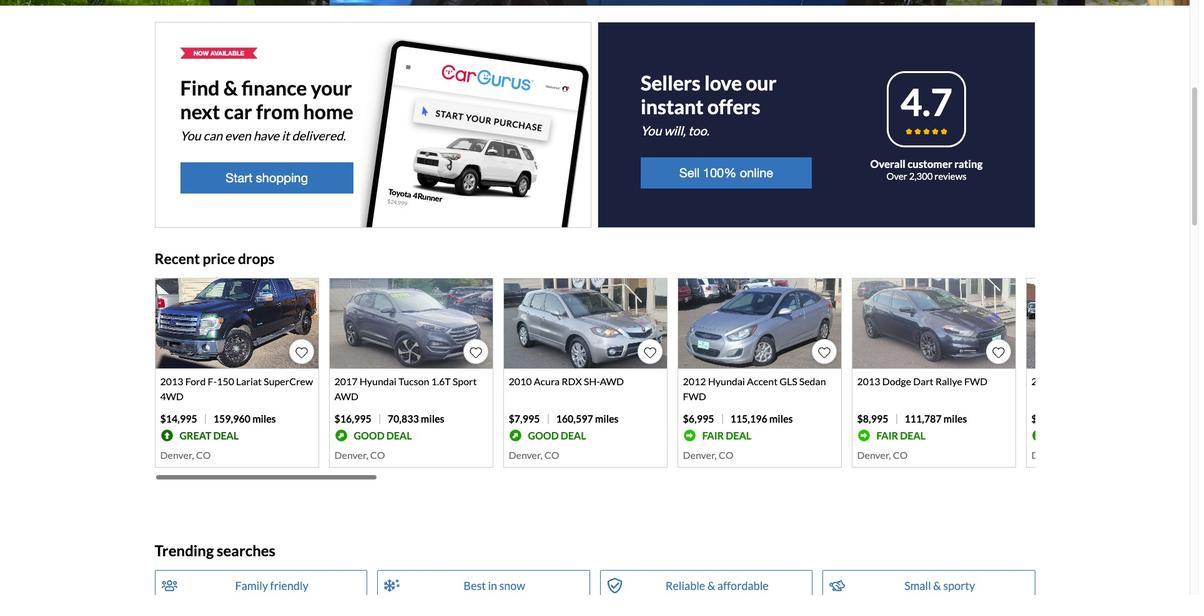 Task type: vqa. For each thing, say whether or not it's contained in the screenshot.


Task type: describe. For each thing, give the bounding box(es) containing it.
your
[[311, 76, 352, 100]]

even
[[225, 128, 251, 143]]

sh-
[[584, 376, 600, 388]]

co for 111,787
[[893, 449, 908, 461]]

price
[[203, 250, 235, 268]]

2012 hyundai accent gls sedan fwd
[[683, 376, 826, 403]]

love
[[705, 71, 742, 95]]

$16,995
[[335, 413, 372, 425]]

2014 honda odyssey ex-l fwd
[[1032, 376, 1174, 388]]

supercrew
[[264, 376, 313, 388]]

have
[[254, 128, 279, 143]]

2,300
[[910, 170, 933, 182]]

deal for 70,833 miles
[[387, 430, 412, 442]]

reliable & affordable image
[[607, 577, 623, 595]]

small & sporty image
[[830, 577, 846, 595]]

$6,995
[[683, 413, 715, 425]]

can
[[203, 128, 223, 143]]

6 denver, from the left
[[1032, 449, 1066, 461]]

70,833
[[388, 413, 419, 425]]

2010 acura rdx sh-awd
[[509, 376, 624, 388]]

recent price drops
[[155, 250, 275, 268]]

& for sporty
[[934, 579, 942, 593]]

next
[[180, 100, 220, 124]]

trending
[[155, 542, 214, 560]]

reliable & affordable link
[[600, 571, 813, 596]]

159,960
[[214, 413, 251, 425]]

l
[[1143, 376, 1148, 388]]

over
[[887, 170, 908, 182]]

start shopping
[[226, 171, 308, 185]]

denver, co for $7,995
[[509, 449, 560, 461]]

ford
[[185, 376, 206, 388]]

hyundai for tucson
[[360, 376, 397, 388]]

deal for 115,196 miles
[[726, 430, 752, 442]]

$8,995
[[858, 413, 889, 425]]

best in snow link
[[377, 571, 590, 596]]

friendly
[[270, 579, 309, 593]]

100%
[[704, 166, 737, 180]]

best in snow
[[464, 579, 526, 593]]

tucson
[[399, 376, 429, 388]]

$14,995
[[160, 413, 197, 425]]

2013 ford f-150 lariat supercrew 4wd
[[160, 376, 313, 403]]

denver, co for $8,995
[[858, 449, 908, 461]]

good for $7,995
[[528, 430, 559, 442]]

honda
[[1057, 376, 1087, 388]]

111,787
[[905, 413, 942, 425]]

it
[[282, 128, 290, 143]]

2013 for 2013 ford f-150 lariat supercrew 4wd
[[160, 376, 183, 388]]

good for $16,995
[[354, 430, 385, 442]]

small & sporty
[[905, 579, 976, 593]]

you inside sellers love our instant offers you will, too.
[[641, 123, 662, 138]]

searches
[[217, 542, 276, 560]]

fwd for 2012 hyundai accent gls sedan fwd
[[683, 391, 707, 403]]

denver, for $7,995
[[509, 449, 543, 461]]

our
[[746, 71, 777, 95]]

f-
[[208, 376, 217, 388]]

co for 160,597
[[545, 449, 560, 461]]

miles for 115,196 miles
[[770, 413, 793, 425]]

best
[[464, 579, 486, 593]]

159,960 miles
[[214, 413, 276, 425]]

6 denver, co from the left
[[1032, 449, 1083, 461]]

in
[[488, 579, 497, 593]]

2013 dodge dart rallye fwd
[[858, 376, 988, 388]]

now available
[[194, 50, 245, 57]]

you inside find & finance your next car from home you can even have it delivered.
[[180, 128, 201, 143]]

2017 hyundai tucson 1.6t sport awd image
[[330, 279, 493, 369]]

now
[[194, 50, 209, 57]]

150
[[217, 376, 234, 388]]

finance
[[242, 76, 307, 100]]

1 horizontal spatial awd
[[600, 376, 624, 388]]

great
[[180, 430, 211, 442]]

2013 for 2013 dodge dart rallye fwd
[[858, 376, 881, 388]]

reliable & affordable
[[666, 579, 769, 593]]

rdx
[[562, 376, 582, 388]]

will,
[[664, 123, 686, 138]]

denver, co for $6,995
[[683, 449, 734, 461]]

dodge
[[883, 376, 912, 388]]

4wd
[[160, 391, 184, 403]]

4.7
[[901, 80, 953, 125]]

denver, co for $16,995
[[335, 449, 385, 461]]

denver, co for $14,995
[[160, 449, 211, 461]]

rating
[[955, 158, 983, 171]]

gls
[[780, 376, 798, 388]]

70,833 miles
[[388, 413, 445, 425]]

2014
[[1032, 376, 1055, 388]]

2014 honda odyssey ex-l fwd image
[[1027, 279, 1190, 369]]

instant
[[641, 95, 704, 119]]

home
[[303, 100, 354, 124]]

find
[[180, 76, 220, 100]]

overall
[[871, 158, 906, 171]]

car
[[224, 100, 252, 124]]

2012
[[683, 376, 707, 388]]

offers
[[708, 95, 761, 119]]



Task type: locate. For each thing, give the bounding box(es) containing it.
too.
[[689, 123, 710, 138]]

5 deal from the left
[[901, 430, 926, 442]]

hyundai right 2017
[[360, 376, 397, 388]]

fwd
[[965, 376, 988, 388], [1150, 376, 1174, 388], [683, 391, 707, 403]]

denver, down $12,999
[[1032, 449, 1066, 461]]

& right the "reliable"
[[708, 579, 716, 593]]

fwd down 2012
[[683, 391, 707, 403]]

family friendly
[[235, 579, 309, 593]]

& for affordable
[[708, 579, 716, 593]]

1 vertical spatial awd
[[335, 391, 359, 403]]

hyundai right 2012
[[708, 376, 745, 388]]

great deal
[[180, 430, 239, 442]]

sell 100% online
[[680, 166, 774, 180]]

sporty
[[944, 579, 976, 593]]

ex-
[[1128, 376, 1143, 388]]

denver, co down $12,999
[[1032, 449, 1083, 461]]

good deal for 70,833
[[354, 430, 412, 442]]

deal down 160,597
[[561, 430, 586, 442]]

fwd right l
[[1150, 376, 1174, 388]]

1 denver, from the left
[[160, 449, 194, 461]]

111,787 miles
[[905, 413, 968, 425]]

1 hyundai from the left
[[360, 376, 397, 388]]

awd inside 2017 hyundai tucson 1.6t sport awd
[[335, 391, 359, 403]]

denver, co
[[160, 449, 211, 461], [335, 449, 385, 461], [509, 449, 560, 461], [683, 449, 734, 461], [858, 449, 908, 461], [1032, 449, 1083, 461]]

acura
[[534, 376, 560, 388]]

recent
[[155, 250, 200, 268]]

denver, for $14,995
[[160, 449, 194, 461]]

affordable
[[718, 579, 769, 593]]

awd down 2017
[[335, 391, 359, 403]]

hyundai
[[360, 376, 397, 388], [708, 376, 745, 388]]

1 2013 from the left
[[160, 376, 183, 388]]

0 horizontal spatial good
[[354, 430, 385, 442]]

co for 159,960
[[196, 449, 211, 461]]

co down great deal
[[196, 449, 211, 461]]

good deal
[[354, 430, 412, 442], [528, 430, 586, 442]]

miles for 70,833 miles
[[421, 413, 445, 425]]

160,597
[[556, 413, 594, 425]]

small & sporty link
[[823, 571, 1036, 596]]

sport
[[453, 376, 477, 388]]

2010 acura rdx sh-awd image
[[504, 279, 667, 369]]

2013 up 4wd
[[160, 376, 183, 388]]

6 co from the left
[[1068, 449, 1083, 461]]

you
[[641, 123, 662, 138], [180, 128, 201, 143]]

rallye
[[936, 376, 963, 388]]

2017 hyundai tucson 1.6t sport awd
[[335, 376, 477, 403]]

deal for 160,597 miles
[[561, 430, 586, 442]]

4 miles from the left
[[770, 413, 793, 425]]

5 co from the left
[[893, 449, 908, 461]]

you left the will,
[[641, 123, 662, 138]]

you left can
[[180, 128, 201, 143]]

co down $16,995
[[370, 449, 385, 461]]

3 miles from the left
[[595, 413, 619, 425]]

miles for 111,787 miles
[[944, 413, 968, 425]]

denver, down $6,995
[[683, 449, 717, 461]]

1 horizontal spatial 2013
[[858, 376, 881, 388]]

good deal for 160,597
[[528, 430, 586, 442]]

1 denver, co from the left
[[160, 449, 211, 461]]

3 denver, co from the left
[[509, 449, 560, 461]]

drops
[[238, 250, 275, 268]]

good down $16,995
[[354, 430, 385, 442]]

2 good from the left
[[528, 430, 559, 442]]

miles right 115,196 at the right bottom of the page
[[770, 413, 793, 425]]

sedan
[[800, 376, 826, 388]]

denver, co down the $8,995
[[858, 449, 908, 461]]

2 2013 from the left
[[858, 376, 881, 388]]

deal for 111,787 miles
[[901, 430, 926, 442]]

5 denver, from the left
[[858, 449, 892, 461]]

reviews
[[935, 170, 967, 182]]

from
[[256, 100, 300, 124]]

fair down $6,995
[[703, 430, 724, 442]]

2 horizontal spatial &
[[934, 579, 942, 593]]

fair deal down 111,787
[[877, 430, 926, 442]]

good deal down 160,597
[[528, 430, 586, 442]]

3 deal from the left
[[561, 430, 586, 442]]

4 denver, co from the left
[[683, 449, 734, 461]]

1 horizontal spatial hyundai
[[708, 376, 745, 388]]

115,196 miles
[[731, 413, 793, 425]]

0 horizontal spatial awd
[[335, 391, 359, 403]]

sellers
[[641, 71, 701, 95]]

115,196
[[731, 413, 768, 425]]

denver, for $6,995
[[683, 449, 717, 461]]

denver, down $7,995 on the left of the page
[[509, 449, 543, 461]]

0 vertical spatial awd
[[600, 376, 624, 388]]

0 horizontal spatial &
[[224, 76, 238, 100]]

denver, for $16,995
[[335, 449, 369, 461]]

5 miles from the left
[[944, 413, 968, 425]]

small
[[905, 579, 932, 593]]

0 horizontal spatial fair deal
[[703, 430, 752, 442]]

denver, co down great
[[160, 449, 211, 461]]

deal down 159,960
[[213, 430, 239, 442]]

fair down the $8,995
[[877, 430, 899, 442]]

fair for $8,995
[[877, 430, 899, 442]]

2013 left dodge
[[858, 376, 881, 388]]

160,597 miles
[[556, 413, 619, 425]]

miles right 70,833
[[421, 413, 445, 425]]

good deal down 70,833
[[354, 430, 412, 442]]

1 horizontal spatial fair
[[877, 430, 899, 442]]

hyundai inside 2012 hyundai accent gls sedan fwd
[[708, 376, 745, 388]]

miles right 111,787
[[944, 413, 968, 425]]

fair deal for 115,196
[[703, 430, 752, 442]]

1 horizontal spatial fair deal
[[877, 430, 926, 442]]

deal down 111,787
[[901, 430, 926, 442]]

start
[[226, 171, 253, 185]]

denver, co down $7,995 on the left of the page
[[509, 449, 560, 461]]

miles right 160,597
[[595, 413, 619, 425]]

2013
[[160, 376, 183, 388], [858, 376, 881, 388]]

sell 100% online button
[[641, 158, 812, 189]]

miles
[[253, 413, 276, 425], [421, 413, 445, 425], [595, 413, 619, 425], [770, 413, 793, 425], [944, 413, 968, 425]]

1 horizontal spatial good deal
[[528, 430, 586, 442]]

2 denver, from the left
[[335, 449, 369, 461]]

co for 70,833
[[370, 449, 385, 461]]

co for 115,196
[[719, 449, 734, 461]]

fair deal down 115,196 at the right bottom of the page
[[703, 430, 752, 442]]

1 fair deal from the left
[[703, 430, 752, 442]]

sellers love our instant offers you will, too.
[[641, 71, 777, 138]]

& right small
[[934, 579, 942, 593]]

hyundai for accent
[[708, 376, 745, 388]]

1 good from the left
[[354, 430, 385, 442]]

1 horizontal spatial you
[[641, 123, 662, 138]]

denver,
[[160, 449, 194, 461], [335, 449, 369, 461], [509, 449, 543, 461], [683, 449, 717, 461], [858, 449, 892, 461], [1032, 449, 1066, 461]]

fair deal for 111,787
[[877, 430, 926, 442]]

& right find
[[224, 76, 238, 100]]

1 fair from the left
[[703, 430, 724, 442]]

& inside find & finance your next car from home you can even have it delivered.
[[224, 76, 238, 100]]

deal for 159,960 miles
[[213, 430, 239, 442]]

2 good deal from the left
[[528, 430, 586, 442]]

2 horizontal spatial fwd
[[1150, 376, 1174, 388]]

4 deal from the left
[[726, 430, 752, 442]]

0 horizontal spatial 2013
[[160, 376, 183, 388]]

denver, down $16,995
[[335, 449, 369, 461]]

accent
[[747, 376, 778, 388]]

2013 inside 2013 ford f-150 lariat supercrew 4wd
[[160, 376, 183, 388]]

1 miles from the left
[[253, 413, 276, 425]]

2 deal from the left
[[387, 430, 412, 442]]

1 co from the left
[[196, 449, 211, 461]]

denver, for $8,995
[[858, 449, 892, 461]]

denver, down the $8,995
[[858, 449, 892, 461]]

awd
[[600, 376, 624, 388], [335, 391, 359, 403]]

fwd right rallye at the right bottom of the page
[[965, 376, 988, 388]]

overall customer rating over 2,300 reviews
[[871, 158, 983, 182]]

fwd for 2014 honda odyssey ex-l fwd
[[1150, 376, 1174, 388]]

hyundai inside 2017 hyundai tucson 1.6t sport awd
[[360, 376, 397, 388]]

4 denver, from the left
[[683, 449, 717, 461]]

fwd inside 2012 hyundai accent gls sedan fwd
[[683, 391, 707, 403]]

best in snow image
[[384, 577, 400, 595]]

2 co from the left
[[370, 449, 385, 461]]

family friendly image
[[162, 577, 177, 595]]

denver, co down $6,995
[[683, 449, 734, 461]]

& for finance
[[224, 76, 238, 100]]

dart
[[914, 376, 934, 388]]

miles right 159,960
[[253, 413, 276, 425]]

co down 160,597
[[545, 449, 560, 461]]

miles for 159,960 miles
[[253, 413, 276, 425]]

trending searches
[[155, 542, 276, 560]]

2 fair from the left
[[877, 430, 899, 442]]

2 fair deal from the left
[[877, 430, 926, 442]]

odyssey
[[1088, 376, 1126, 388]]

find & finance your next car from home you can even have it delivered.
[[180, 76, 354, 143]]

$7,995
[[509, 413, 540, 425]]

4 co from the left
[[719, 449, 734, 461]]

sell
[[680, 166, 700, 180]]

customer
[[908, 158, 953, 171]]

fair for $6,995
[[703, 430, 724, 442]]

good down $7,995 on the left of the page
[[528, 430, 559, 442]]

lariat
[[236, 376, 262, 388]]

2 hyundai from the left
[[708, 376, 745, 388]]

2017
[[335, 376, 358, 388]]

co down 111,787
[[893, 449, 908, 461]]

5 denver, co from the left
[[858, 449, 908, 461]]

0 horizontal spatial hyundai
[[360, 376, 397, 388]]

1 good deal from the left
[[354, 430, 412, 442]]

co down $12,999
[[1068, 449, 1083, 461]]

3 co from the left
[[545, 449, 560, 461]]

reliable
[[666, 579, 706, 593]]

family
[[235, 579, 268, 593]]

$12,999
[[1032, 413, 1069, 425]]

deal down 115,196 at the right bottom of the page
[[726, 430, 752, 442]]

1 horizontal spatial good
[[528, 430, 559, 442]]

shopping
[[256, 171, 308, 185]]

3 denver, from the left
[[509, 449, 543, 461]]

2012 hyundai accent gls sedan fwd image
[[678, 279, 841, 369]]

0 horizontal spatial good deal
[[354, 430, 412, 442]]

1.6t
[[431, 376, 451, 388]]

delivered.
[[292, 128, 346, 143]]

start shopping button
[[180, 163, 354, 194]]

2 miles from the left
[[421, 413, 445, 425]]

deal
[[213, 430, 239, 442], [387, 430, 412, 442], [561, 430, 586, 442], [726, 430, 752, 442], [901, 430, 926, 442]]

0 horizontal spatial you
[[180, 128, 201, 143]]

1 deal from the left
[[213, 430, 239, 442]]

1 horizontal spatial fwd
[[965, 376, 988, 388]]

2010
[[509, 376, 532, 388]]

denver, co down $16,995
[[335, 449, 385, 461]]

2013 dodge dart rallye fwd image
[[853, 279, 1016, 369]]

2 denver, co from the left
[[335, 449, 385, 461]]

denver, down great
[[160, 449, 194, 461]]

available
[[211, 50, 245, 57]]

snow
[[500, 579, 526, 593]]

awd right rdx
[[600, 376, 624, 388]]

2013 ford f-150 lariat supercrew 4wd image
[[155, 279, 318, 369]]

deal down 70,833
[[387, 430, 412, 442]]

co down 115,196 at the right bottom of the page
[[719, 449, 734, 461]]

0 horizontal spatial fwd
[[683, 391, 707, 403]]

0 horizontal spatial fair
[[703, 430, 724, 442]]

miles for 160,597 miles
[[595, 413, 619, 425]]

fair deal
[[703, 430, 752, 442], [877, 430, 926, 442]]

1 horizontal spatial &
[[708, 579, 716, 593]]

&
[[224, 76, 238, 100], [708, 579, 716, 593], [934, 579, 942, 593]]



